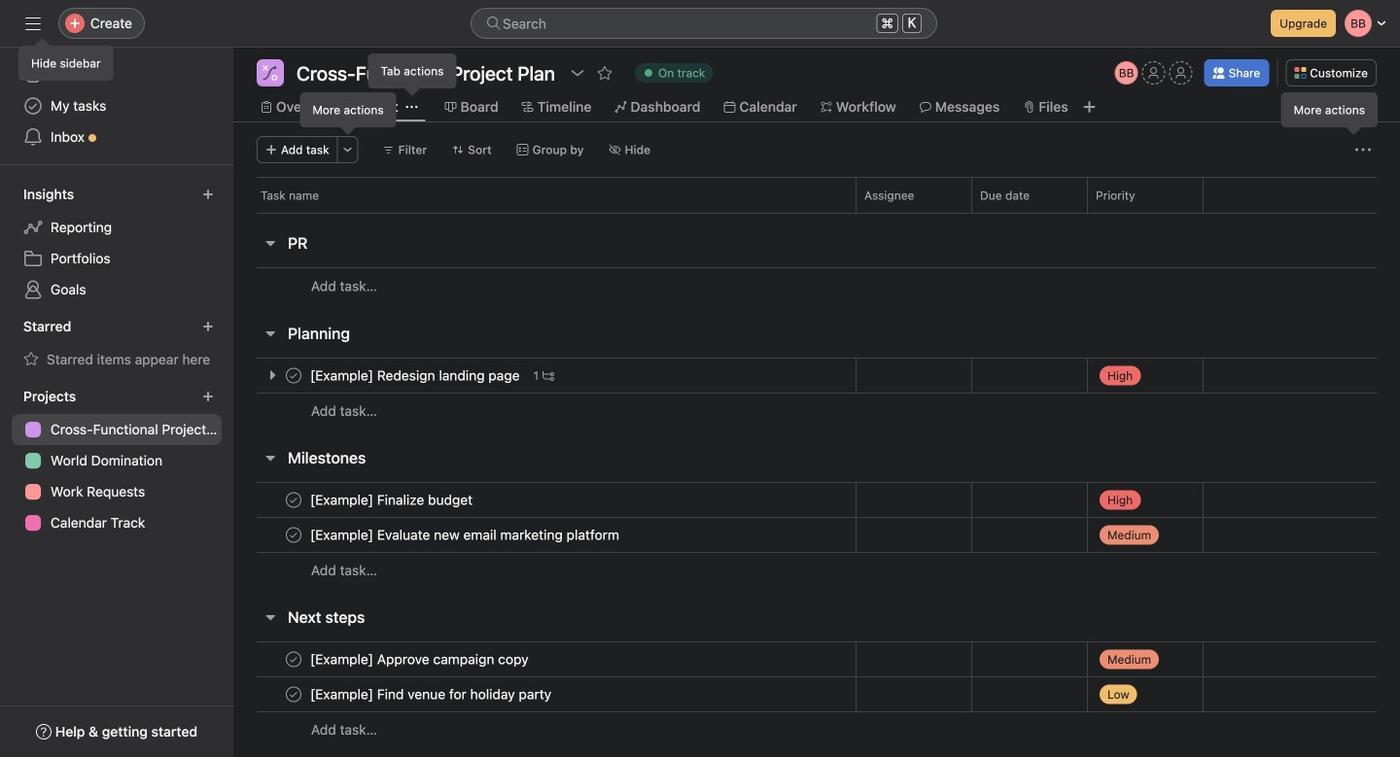 Task type: locate. For each thing, give the bounding box(es) containing it.
0 vertical spatial mark complete image
[[360, 364, 383, 388]]

mark complete image
[[360, 364, 383, 388], [360, 489, 383, 512]]

1 vertical spatial collapse task list for this group image
[[340, 450, 356, 466]]

mark complete checkbox for task name text field inside the [example] finalize budget 'cell'
[[360, 489, 383, 512]]

task name text field inside [example] finalize budget 'cell'
[[384, 491, 556, 510]]

[example] redesign landing page cell
[[311, 358, 864, 394]]

task name text field inside the [example] approve campaign copy cell
[[384, 650, 612, 670]]

mark complete image inside [example] find venue for holiday party cell
[[360, 683, 383, 706]]

close help & getting started image
[[270, 75, 286, 90]]

collapse task list for this group image
[[340, 326, 356, 341], [340, 450, 356, 466]]

Task name text field
[[384, 366, 603, 386], [384, 650, 612, 670]]

1 vertical spatial task name text field
[[384, 650, 612, 670]]

0 vertical spatial mark complete image
[[360, 524, 383, 547]]

mark complete checkbox inside [example] finalize budget 'cell'
[[360, 489, 383, 512]]

1 mark complete checkbox from the top
[[360, 364, 383, 388]]

collapse task list for this group image for the [example] redesign landing page cell
[[340, 326, 356, 341]]

expand sidebar image
[[25, 16, 41, 31]]

0 horizontal spatial none field
[[19, 135, 292, 170]]

2 vertical spatial mark complete image
[[360, 683, 383, 706]]

task name text field for header milestones tree grid
[[384, 526, 703, 545]]

1 vertical spatial mark complete image
[[360, 648, 383, 671]]

row
[[311, 177, 1400, 213], [335, 212, 1377, 214], [311, 267, 1400, 304], [311, 358, 1400, 394], [311, 393, 1400, 429], [311, 482, 1400, 518], [311, 517, 1400, 553], [311, 552, 1400, 588], [311, 642, 1400, 678], [311, 677, 1400, 713], [311, 712, 1400, 748]]

mark complete image for task name text field in the [example] evaluate new email marketing platform cell
[[360, 524, 383, 547]]

2 mark complete checkbox from the top
[[360, 489, 383, 512]]

2 collapse task list for this group image from the top
[[340, 450, 356, 466]]

1 task name text field from the top
[[384, 366, 603, 386]]

1 vertical spatial task name text field
[[384, 526, 703, 545]]

collapse task list for this group image for [example] finalize budget 'cell' on the bottom of the page
[[340, 450, 356, 466]]

add to starred image
[[675, 65, 690, 81]]

Mark complete checkbox
[[360, 364, 383, 388], [360, 489, 383, 512], [360, 524, 383, 547], [360, 648, 383, 671]]

2 mark complete image from the top
[[360, 489, 383, 512]]

Task name text field
[[384, 491, 556, 510], [384, 526, 703, 545], [384, 685, 635, 705]]

1 horizontal spatial none field
[[471, 8, 937, 39]]

mark complete image inside the [example] approve campaign copy cell
[[360, 648, 383, 671]]

[example] find venue for holiday party cell
[[311, 677, 864, 713]]

3 task name text field from the top
[[384, 685, 635, 705]]

tooltip right line_and_symbols image
[[369, 54, 456, 93]]

None text field
[[370, 59, 638, 87]]

0 vertical spatial task name text field
[[384, 366, 603, 386]]

task name text field inside [example] find venue for holiday party cell
[[384, 685, 635, 705]]

3 mark complete image from the top
[[360, 683, 383, 706]]

0 vertical spatial task name text field
[[384, 491, 556, 510]]

none field search help articles
[[19, 135, 292, 170]]

2 vertical spatial task name text field
[[384, 685, 635, 705]]

0 vertical spatial none field
[[471, 8, 937, 39]]

1 mark complete image from the top
[[360, 524, 383, 547]]

mark complete checkbox inside the [example] approve campaign copy cell
[[360, 648, 383, 671]]

1 task name text field from the top
[[384, 491, 556, 510]]

0 vertical spatial collapse task list for this group image
[[340, 326, 356, 341]]

1 vertical spatial none field
[[19, 135, 292, 170]]

[example] finalize budget cell
[[311, 482, 864, 518]]

mark complete image inside [example] evaluate new email marketing platform cell
[[360, 524, 383, 547]]

1 collapse task list for this group image from the top
[[340, 326, 356, 341]]

1 mark complete image from the top
[[360, 364, 383, 388]]

2 task name text field from the top
[[384, 650, 612, 670]]

3 mark complete checkbox from the top
[[360, 524, 383, 547]]

1 vertical spatial mark complete image
[[360, 489, 383, 512]]

None field
[[471, 8, 937, 39], [19, 135, 292, 170]]

tooltip down line_and_symbols image
[[301, 93, 395, 132]]

collapse task list for this group image down expand subtask list for the task [example] redesign landing page image
[[340, 450, 356, 466]]

2 task name text field from the top
[[384, 526, 703, 545]]

show options image
[[648, 65, 663, 81]]

mark complete image
[[360, 524, 383, 547], [360, 648, 383, 671], [360, 683, 383, 706]]

2 mark complete image from the top
[[360, 648, 383, 671]]

collapse task list for this group image up expand subtask list for the task [example] redesign landing page image
[[340, 326, 356, 341]]

4 mark complete checkbox from the top
[[360, 648, 383, 671]]

none field the search tasks, projects, and more
[[471, 8, 937, 39]]

mark complete checkbox inside [example] evaluate new email marketing platform cell
[[360, 524, 383, 547]]

Search help articles text field
[[19, 135, 292, 170]]

collapse task list for this group image
[[340, 610, 356, 625]]

tooltip
[[19, 41, 128, 80], [369, 54, 456, 93], [301, 93, 395, 132], [1282, 93, 1377, 132]]

expand subtask list for the task [example] redesign landing page image
[[342, 368, 358, 383]]

[example] evaluate new email marketing platform cell
[[311, 517, 864, 553]]

tooltip down the "expand sidebar" 'image' on the left of page
[[19, 41, 128, 80]]

task name text field inside [example] evaluate new email marketing platform cell
[[384, 526, 703, 545]]



Task type: vqa. For each thing, say whether or not it's contained in the screenshot.
first Collapse task list for this group icon from the top
yes



Task type: describe. For each thing, give the bounding box(es) containing it.
more actions image
[[420, 144, 431, 156]]

intro to projects image
[[20, 214, 151, 286]]

header next steps tree grid
[[311, 642, 1400, 748]]

mark complete image inside the [example] redesign landing page cell
[[360, 364, 383, 388]]

tooltip up more actions icon
[[1282, 93, 1377, 132]]

Search tasks, projects, and more text field
[[471, 8, 937, 39]]

header planning tree grid
[[311, 358, 1400, 429]]

Mark complete checkbox
[[360, 683, 383, 706]]

header milestones tree grid
[[311, 482, 1400, 588]]

mark complete checkbox inside the [example] redesign landing page cell
[[360, 364, 383, 388]]

task name text field for "header next steps" tree grid
[[384, 685, 635, 705]]

mark complete image for task name text box in the [example] approve campaign copy cell
[[360, 648, 383, 671]]

line_and_symbols image
[[340, 65, 356, 81]]

more actions image
[[1356, 142, 1371, 158]]

manage project members image
[[1115, 61, 1138, 85]]

tab actions image
[[484, 101, 496, 113]]

mark complete checkbox for task name text box in the [example] approve campaign copy cell
[[360, 648, 383, 671]]

mark complete image inside [example] finalize budget 'cell'
[[360, 489, 383, 512]]

asana hierarchy image
[[160, 214, 291, 286]]

mark complete image for task name text field inside the [example] find venue for holiday party cell
[[360, 683, 383, 706]]

task name text field inside the [example] redesign landing page cell
[[384, 366, 603, 386]]

[example] approve campaign copy cell
[[311, 642, 864, 678]]

mark complete checkbox for task name text field in the [example] evaluate new email marketing platform cell
[[360, 524, 383, 547]]



